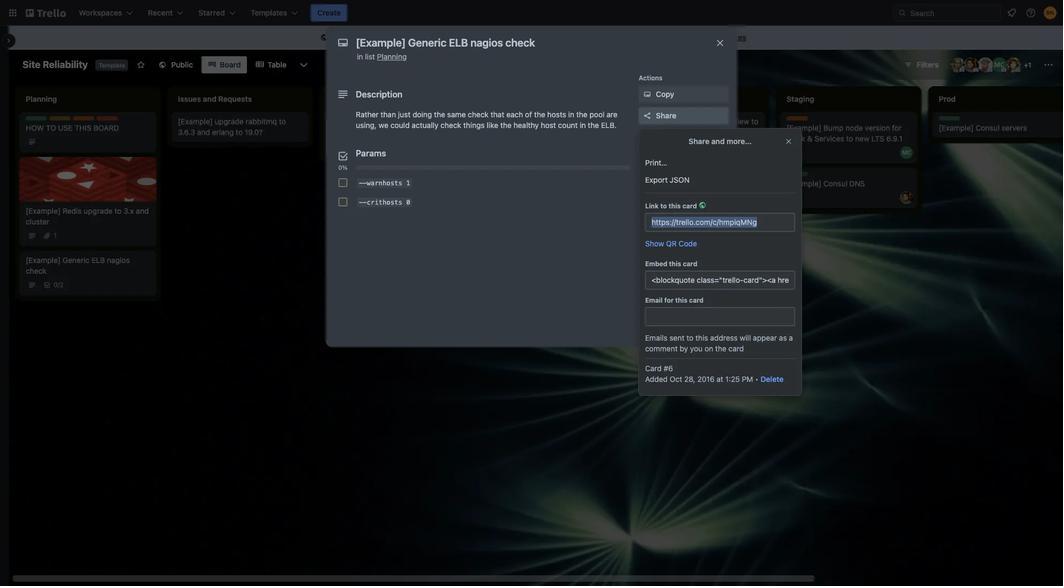 Task type: describe. For each thing, give the bounding box(es) containing it.
3.x
[[124, 206, 134, 216]]

the left internet
[[467, 33, 478, 42]]

warnhosts
[[367, 179, 403, 187]]

--crithosts 0 checkbox
[[339, 198, 347, 206]]

as
[[779, 333, 787, 343]]

to inside the [example] add config for preview to handle avatars
[[752, 117, 759, 126]]

[example] for [example] consul dns
[[787, 179, 822, 188]]

code
[[679, 239, 697, 248]]

to left copy.
[[509, 33, 516, 42]]

websocket
[[519, 117, 557, 126]]

dec
[[343, 142, 355, 150]]

for left "anyone"
[[418, 33, 427, 42]]

primary element
[[0, 0, 1064, 26]]

lts
[[872, 134, 885, 143]]

[example] snowplow prod run failed 10/23 link
[[482, 155, 607, 176]]

2 color: orange, title: "manual deploy steps" element from the left
[[787, 116, 808, 121]]

snowplow
[[519, 155, 554, 165]]

0 vertical spatial 1
[[1029, 61, 1032, 69]]

[example] for [example] migrate to longer ebs/snapshot resources ids
[[330, 117, 365, 126]]

+ 1
[[1025, 61, 1032, 69]]

template
[[385, 33, 416, 42]]

check inside [example] generic elb nagios check
[[26, 266, 47, 276]]

0 vertical spatial samantha pivlot (samanthapivlot) image
[[1006, 57, 1021, 72]]

public
[[171, 60, 193, 69]]

board
[[94, 123, 119, 132]]

[example] redis upgrade to 3.x and cluster link
[[26, 206, 150, 227]]

this right embed
[[669, 260, 682, 268]]

to inside '[example] redis upgrade to 3.x and cluster'
[[115, 206, 122, 216]]

print… link
[[639, 154, 802, 172]]

[example] snowplow prod run failed 10/23
[[482, 155, 606, 175]]

1 vertical spatial in
[[569, 110, 575, 119]]

show qr code link
[[645, 239, 697, 249]]

the left pool at the top of page
[[577, 110, 588, 119]]

open information menu image
[[1026, 8, 1037, 18]]

to right rabbitmq
[[279, 117, 286, 126]]

1 horizontal spatial tom mikelbach (tommikelbach) image
[[596, 179, 609, 191]]

longer
[[404, 117, 426, 126]]

erlang
[[212, 128, 234, 137]]

planning link
[[377, 52, 407, 61]]

create
[[317, 8, 341, 17]]

comment
[[645, 344, 678, 353]]

cluster
[[26, 217, 49, 226]]

this right link
[[669, 202, 681, 210]]

color: red, title: "unshippable!" element
[[96, 116, 137, 124]]

amy freiderson (amyfreiderson) image
[[596, 129, 609, 142]]

ebs/snapshot
[[330, 128, 378, 137]]

[example] consul dns
[[787, 179, 865, 188]]

Link to this card text field
[[645, 213, 796, 232]]

amy freiderson (amyfreiderson) image
[[950, 57, 965, 72]]

2 vertical spatial in
[[580, 121, 586, 130]]

more…
[[727, 137, 752, 146]]

pm
[[742, 375, 753, 384]]

that
[[491, 110, 505, 119]]

for right email
[[665, 296, 674, 304]]

print…
[[645, 158, 668, 167]]

delete
[[761, 375, 784, 384]]

things
[[464, 121, 485, 130]]

[example] redis upgrade to 3.x and cluster
[[26, 206, 149, 226]]

use
[[58, 123, 73, 132]]

each
[[507, 110, 523, 119]]

0 horizontal spatial tom mikelbach (tommikelbach) image
[[444, 140, 457, 153]]

slack
[[787, 134, 806, 143]]

dec 1, 2019
[[343, 142, 378, 150]]

sent
[[670, 333, 685, 343]]

emails sent to this address will appear as a comment by you on the card
[[645, 333, 793, 353]]

•
[[755, 375, 759, 384]]

[example] for [example] generic elb nagios check
[[26, 256, 61, 265]]

in list planning
[[357, 52, 407, 61]]

services
[[815, 134, 845, 143]]

how
[[26, 123, 44, 132]]

actually
[[412, 121, 439, 130]]

more
[[691, 33, 709, 42]]

preview
[[723, 117, 750, 126]]

0 vertical spatial on
[[456, 33, 465, 42]]

email for this card
[[645, 296, 704, 304]]

embed this card
[[645, 260, 698, 268]]

show qr code
[[645, 239, 697, 248]]

the left same at the top left of the page
[[434, 110, 445, 119]]

actions
[[639, 74, 663, 82]]

1 vertical spatial check
[[441, 121, 462, 130]]

search image
[[898, 9, 907, 17]]

params group
[[335, 173, 630, 212]]

andre gorte (andregorte) image
[[901, 191, 913, 204]]

[example] upgrade rabbitmq to 3.6.3 and erlang to 19.0? link
[[178, 116, 302, 138]]

2 horizontal spatial and
[[712, 137, 725, 146]]

share button
[[639, 107, 729, 124]]

copy.
[[518, 33, 537, 42]]

to
[[46, 123, 56, 132]]

generic
[[63, 256, 90, 265]]

unshippable!
[[96, 116, 137, 124]]

a inside emails sent to this address will appear as a comment by you on the card
[[789, 333, 793, 343]]

[example] websocket service link
[[482, 116, 607, 127]]

share and more…
[[689, 137, 752, 146]]

filters
[[917, 60, 939, 69]]

[example] generic elb nagios check
[[26, 256, 130, 276]]

[example] for [example] redis upgrade to 3.x and cluster
[[26, 206, 61, 216]]

the down pool at the top of page
[[588, 121, 599, 130]]

consul for dns
[[824, 179, 848, 188]]

using,
[[356, 121, 377, 130]]

doing
[[413, 110, 432, 119]]

reliability
[[43, 59, 88, 70]]

planning
[[377, 52, 407, 61]]

+
[[1025, 61, 1029, 69]]

this
[[75, 123, 91, 132]]

board
[[220, 60, 241, 69]]

the inside emails sent to this address will appear as a comment by you on the card
[[716, 344, 727, 353]]

how to use this board link
[[26, 123, 150, 133]]

nagios
[[107, 256, 130, 265]]

of
[[525, 110, 532, 119]]

the right like
[[501, 121, 512, 130]]

service
[[559, 117, 584, 126]]

to inside [example] bump node version for slack & services to new lts 6.9.1
[[847, 134, 854, 143]]

we
[[379, 121, 389, 130]]

[example] generic elb nagios check link
[[26, 255, 150, 277]]

this inside emails sent to this address will appear as a comment by you on the card
[[696, 333, 708, 343]]

[example] consul dns link
[[787, 179, 911, 189]]

json
[[670, 175, 690, 184]]

embed
[[645, 260, 668, 268]]

marques closter (marquescloster) image
[[901, 146, 913, 159]]

share for share and more…
[[689, 137, 710, 146]]

to right link
[[661, 202, 667, 210]]

for inside the [example] add config for preview to handle avatars
[[711, 117, 721, 126]]

upgrade inside '[example] redis upgrade to 3.x and cluster'
[[84, 206, 113, 216]]

resources
[[380, 128, 415, 137]]

for inside [example] bump node version for slack & services to new lts 6.9.1
[[892, 123, 902, 132]]

and for [example] upgrade rabbitmq to 3.6.3 and erlang to 19.0?
[[197, 128, 210, 137]]

[example] migrate to longer ebs/snapshot resources ids
[[330, 117, 428, 137]]

show
[[645, 239, 664, 248]]

0 horizontal spatial in
[[357, 52, 363, 61]]



Task type: locate. For each thing, give the bounding box(es) containing it.
[example] inside [example] migrate to longer ebs/snapshot resources ids
[[330, 117, 365, 126]]

dns
[[850, 179, 865, 188]]

19.0?
[[245, 128, 263, 137]]

1 vertical spatial sm image
[[642, 89, 653, 100]]

1 vertical spatial share
[[689, 137, 710, 146]]

color: yellow, title: "ready to merge" element
[[49, 116, 71, 121]]

this up you at bottom
[[696, 333, 708, 343]]

[example] for [example] add config for preview to handle avatars
[[635, 117, 670, 126]]

site
[[23, 59, 41, 70]]

0
[[406, 199, 410, 206], [54, 281, 58, 289]]

upgrade up erlang
[[215, 117, 244, 126]]

color: green, title: "verified in staging" element up how
[[26, 116, 47, 121]]

copy link
[[639, 86, 729, 103]]

node
[[846, 123, 863, 132]]

to inside emails sent to this address will appear as a comment by you on the card
[[687, 333, 694, 343]]

1 horizontal spatial a
[[789, 333, 793, 343]]

[example] inside [example] generic elb nagios check
[[26, 256, 61, 265]]

Embed this card text field
[[645, 271, 796, 290]]

1 horizontal spatial share
[[689, 137, 710, 146]]

failed
[[587, 155, 606, 165]]

[example] add config for preview to handle avatars
[[635, 117, 759, 137]]

in
[[357, 52, 363, 61], [569, 110, 575, 119], [580, 121, 586, 130]]

1:25
[[726, 375, 740, 384]]

[example] upgrade rabbitmq to 3.6.3 and erlang to 19.0?
[[178, 117, 286, 137]]

qr
[[666, 239, 677, 248]]

andre gorte (andregorte) image
[[964, 57, 979, 72]]

1 inside params group
[[406, 179, 410, 187]]

1 horizontal spatial color: orange, title: "manual deploy steps" element
[[787, 116, 808, 121]]

sm image for this is a public template for anyone on the internet to copy.
[[319, 33, 330, 43]]

crithosts
[[367, 199, 403, 206]]

to
[[509, 33, 516, 42], [279, 117, 286, 126], [396, 117, 402, 126], [752, 117, 759, 126], [236, 128, 243, 137], [847, 134, 854, 143], [661, 202, 667, 210], [115, 206, 122, 216], [687, 333, 694, 343]]

to down node
[[847, 134, 854, 143]]

0 / 2
[[54, 281, 64, 289]]

card down code
[[683, 260, 698, 268]]

0 inside params group
[[406, 199, 410, 206]]

internet
[[480, 33, 507, 42]]

star or unstar board image
[[137, 61, 146, 69]]

color: green, title: "verified in staging" element for [example] consul dns
[[787, 172, 808, 176]]

tom mikelbach (tommikelbach) image
[[444, 140, 457, 153], [596, 179, 609, 191]]

1 vertical spatial 1
[[406, 179, 410, 187]]

and right 3.6.3
[[197, 128, 210, 137]]

customize views image
[[299, 60, 309, 70]]

1 vertical spatial samantha pivlot (samanthapivlot) image
[[429, 140, 442, 153]]

a right is on the top left of the page
[[356, 33, 360, 42]]

show menu image
[[1044, 60, 1054, 70]]

list
[[365, 52, 375, 61]]

Search field
[[907, 5, 1001, 21]]

0 vertical spatial check
[[468, 110, 489, 119]]

None text field
[[351, 33, 704, 53]]

1,
[[357, 142, 362, 150]]

1 horizontal spatial color: green, title: "verified in staging" element
[[787, 172, 808, 176]]

description
[[356, 90, 403, 99]]

--warnhosts 1
[[359, 179, 410, 187]]

emails
[[645, 333, 668, 343]]

2 vertical spatial check
[[26, 266, 47, 276]]

1 color: orange, title: "manual deploy steps" element from the left
[[73, 116, 94, 121]]

in right count
[[580, 121, 586, 130]]

consul left servers
[[976, 123, 1000, 132]]

to left 19.0? in the left top of the page
[[236, 128, 243, 137]]

to up by
[[687, 333, 694, 343]]

1 vertical spatial a
[[789, 333, 793, 343]]

1 horizontal spatial consul
[[976, 123, 1000, 132]]

1 vertical spatial tom mikelbach (tommikelbach) image
[[596, 179, 609, 191]]

migrate
[[367, 117, 393, 126]]

tom mikelbach (tommikelbach) image down same at the top left of the page
[[444, 140, 457, 153]]

share inside button
[[656, 111, 677, 120]]

[example] inside the [example] add config for preview to handle avatars
[[635, 117, 670, 126]]

0 horizontal spatial on
[[456, 33, 465, 42]]

prod
[[556, 155, 572, 165]]

[example] inside [example] upgrade rabbitmq to 3.6.3 and erlang to 19.0?
[[178, 117, 213, 126]]

and right '3.x'
[[136, 206, 149, 216]]

0 horizontal spatial color: orange, title: "manual deploy steps" element
[[73, 116, 94, 121]]

for right config at the top of the page
[[711, 117, 721, 126]]

0 horizontal spatial a
[[356, 33, 360, 42]]

1 horizontal spatial 0
[[406, 199, 410, 206]]

[example] migrate to longer ebs/snapshot resources ids link
[[330, 116, 455, 138]]

elb.
[[601, 121, 617, 130]]

-
[[359, 179, 363, 187], [363, 179, 367, 187], [359, 199, 363, 206], [363, 199, 367, 206]]

0 vertical spatial share
[[656, 111, 677, 120]]

1 horizontal spatial check
[[441, 121, 462, 130]]

the right of
[[534, 110, 546, 119]]

close popover image
[[785, 137, 793, 146]]

you
[[690, 344, 703, 353]]

rather
[[356, 110, 379, 119]]

sm image down actions
[[642, 89, 653, 100]]

board link
[[202, 56, 247, 73]]

6.9.1
[[887, 134, 903, 143]]

on inside emails sent to this address will appear as a comment by you on the card
[[705, 344, 714, 353]]

0 right crithosts on the left top
[[406, 199, 410, 206]]

samantha pivlot (samanthapivlot) image left +
[[1006, 57, 1021, 72]]

sm image left the this
[[319, 33, 330, 43]]

[example] bump node version for slack & services to new lts 6.9.1 link
[[787, 123, 911, 144]]

--crithosts 0
[[359, 199, 410, 206]]

templates
[[711, 33, 747, 42]]

share up avatars
[[656, 111, 677, 120]]

0 horizontal spatial color: green, title: "verified in staging" element
[[26, 116, 47, 121]]

[example] add config for preview to handle avatars link
[[635, 116, 759, 138]]

same
[[447, 110, 466, 119]]

0 horizontal spatial 0
[[54, 281, 58, 289]]

color: orange, title: "manual deploy steps" element up this in the left of the page
[[73, 116, 94, 121]]

[example] websocket service
[[482, 117, 584, 126]]

delete button
[[761, 374, 784, 385]]

bump
[[824, 123, 844, 132]]

and inside [example] upgrade rabbitmq to 3.6.3 and erlang to 19.0?
[[197, 128, 210, 137]]

&
[[808, 134, 813, 143]]

0 horizontal spatial share
[[656, 111, 677, 120]]

elb
[[92, 256, 105, 265]]

appear
[[753, 333, 777, 343]]

[example] for [example] websocket service
[[482, 117, 517, 126]]

handle
[[635, 128, 658, 137]]

pool
[[590, 110, 605, 119]]

0 vertical spatial 0
[[406, 199, 410, 206]]

0 notifications image
[[1006, 6, 1019, 19]]

rabbitmq
[[246, 117, 277, 126]]

2 horizontal spatial 1
[[1029, 61, 1032, 69]]

to up the resources
[[396, 117, 402, 126]]

on right you at bottom
[[705, 344, 714, 353]]

tom mikelbach (tommikelbach) image down failed
[[596, 179, 609, 191]]

at
[[717, 375, 724, 384]]

a right as
[[789, 333, 793, 343]]

0 left 2
[[54, 281, 58, 289]]

[example] for [example] consul servers
[[939, 123, 974, 132]]

sm image inside copy link
[[642, 89, 653, 100]]

2 horizontal spatial check
[[468, 110, 489, 119]]

1 horizontal spatial 1
[[406, 179, 410, 187]]

filters button
[[901, 56, 942, 73]]

chris temperson (christemperson) image
[[978, 57, 993, 72]]

public
[[362, 33, 383, 42]]

1 horizontal spatial sm image
[[642, 89, 653, 100]]

0 horizontal spatial consul
[[824, 179, 848, 188]]

1 vertical spatial upgrade
[[84, 206, 113, 216]]

color: orange, title: "manual deploy steps" element
[[73, 116, 94, 121], [787, 116, 808, 121]]

0 horizontal spatial check
[[26, 266, 47, 276]]

1 vertical spatial 0
[[54, 281, 58, 289]]

share for share
[[656, 111, 677, 120]]

anyone
[[429, 33, 454, 42]]

--warnhosts 1 checkbox
[[339, 179, 347, 187]]

[example] inside [example] snowplow prod run failed 10/23
[[482, 155, 517, 165]]

email
[[645, 296, 663, 304]]

table link
[[250, 56, 293, 73]]

to right preview
[[752, 117, 759, 126]]

0 vertical spatial a
[[356, 33, 360, 42]]

0 horizontal spatial 1
[[54, 232, 57, 240]]

rather than just doing the same check that each of the hosts in the pool are using, we could actually check things like the healthy host count in the elb.
[[356, 110, 618, 130]]

1 horizontal spatial in
[[569, 110, 575, 119]]

and left more…
[[712, 137, 725, 146]]

[example] bump node version for slack & services to new lts 6.9.1
[[787, 123, 903, 143]]

card down json on the top right of page
[[683, 202, 697, 210]]

/
[[58, 281, 60, 289]]

card inside emails sent to this address will appear as a comment by you on the card
[[729, 344, 744, 353]]

in up count
[[569, 110, 575, 119]]

avatars
[[660, 128, 685, 137]]

new
[[856, 134, 870, 143]]

and for [example] redis upgrade to 3.x and cluster
[[136, 206, 149, 216]]

1 horizontal spatial on
[[705, 344, 714, 353]]

in left list
[[357, 52, 363, 61]]

link to this card
[[645, 202, 697, 210]]

0 vertical spatial upgrade
[[215, 117, 244, 126]]

the down address
[[716, 344, 727, 353]]

1 vertical spatial on
[[705, 344, 714, 353]]

address
[[710, 333, 738, 343]]

and inside '[example] redis upgrade to 3.x and cluster'
[[136, 206, 149, 216]]

are
[[607, 110, 618, 119]]

upgrade right the redis
[[84, 206, 113, 216]]

consul left dns
[[824, 179, 848, 188]]

share down config at the top of the page
[[689, 137, 710, 146]]

card down will
[[729, 344, 744, 353]]

[example] for [example] upgrade rabbitmq to 3.6.3 and erlang to 19.0?
[[178, 117, 213, 126]]

0 vertical spatial tom mikelbach (tommikelbach) image
[[444, 140, 457, 153]]

2 horizontal spatial color: green, title: "verified in staging" element
[[939, 116, 961, 121]]

1 horizontal spatial and
[[197, 128, 210, 137]]

1 vertical spatial consul
[[824, 179, 848, 188]]

explore more templates link
[[656, 29, 753, 46]]

0 horizontal spatial and
[[136, 206, 149, 216]]

site reliability
[[23, 59, 88, 70]]

run
[[574, 155, 585, 165]]

create button
[[311, 4, 347, 21]]

[example] for [example] snowplow prod run failed 10/23
[[482, 155, 517, 165]]

consul for servers
[[976, 123, 1000, 132]]

upgrade inside [example] upgrade rabbitmq to 3.6.3 and erlang to 19.0?
[[215, 117, 244, 126]]

2 vertical spatial 1
[[54, 232, 57, 240]]

[example] inside [example] bump node version for slack & services to new lts 6.9.1
[[787, 123, 822, 132]]

card up "email for this card" text box
[[689, 296, 704, 304]]

samantha pivlot (samanthapivlot) image
[[748, 140, 761, 153]]

sm image
[[319, 33, 330, 43], [642, 89, 653, 100]]

28,
[[685, 375, 696, 384]]

0 vertical spatial in
[[357, 52, 363, 61]]

color: green, title: "verified in staging" element
[[26, 116, 47, 121], [939, 116, 961, 121], [787, 172, 808, 176]]

a
[[356, 33, 360, 42], [789, 333, 793, 343]]

Email for this card text field
[[645, 307, 796, 326]]

2 horizontal spatial in
[[580, 121, 586, 130]]

marques closter (marquescloster) image
[[992, 57, 1007, 72]]

[example] consul servers link
[[939, 123, 1064, 133]]

to inside [example] migrate to longer ebs/snapshot resources ids
[[396, 117, 402, 126]]

samantha pivlot (samanthapivlot) image down actually
[[429, 140, 442, 153]]

for up 6.9.1
[[892, 123, 902, 132]]

0 horizontal spatial sm image
[[319, 33, 330, 43]]

color: green, title: "verified in staging" element up [example] consul servers
[[939, 116, 961, 121]]

sm image for copy
[[642, 89, 653, 100]]

2019
[[363, 142, 378, 150]]

1 right "warnhosts"
[[406, 179, 410, 187]]

0 horizontal spatial samantha pivlot (samanthapivlot) image
[[429, 140, 442, 153]]

samantha pivlot (samanthapivlot) image
[[1006, 57, 1021, 72], [429, 140, 442, 153]]

[example]
[[178, 117, 213, 126], [330, 117, 365, 126], [482, 117, 517, 126], [635, 117, 670, 126], [787, 123, 822, 132], [939, 123, 974, 132], [482, 155, 517, 165], [787, 179, 822, 188], [26, 206, 61, 216], [26, 256, 61, 265]]

0 vertical spatial sm image
[[319, 33, 330, 43]]

1 horizontal spatial upgrade
[[215, 117, 244, 126]]

count
[[558, 121, 578, 130]]

color: green, title: "verified in staging" element for [example] consul servers
[[939, 116, 961, 121]]

color: green, title: "verified in staging" element up [example] consul dns
[[787, 172, 808, 176]]

Board name text field
[[17, 56, 93, 73]]

#6
[[664, 364, 673, 373]]

host
[[541, 121, 556, 130]]

this right email
[[676, 296, 688, 304]]

0 horizontal spatial upgrade
[[84, 206, 113, 216]]

1 left show menu image
[[1029, 61, 1032, 69]]

redis
[[63, 206, 82, 216]]

[example] for [example] bump node version for slack & services to new lts 6.9.1
[[787, 123, 822, 132]]

color: orange, title: "manual deploy steps" element up "slack"
[[787, 116, 808, 121]]

on right "anyone"
[[456, 33, 465, 42]]

[example] inside '[example] redis upgrade to 3.x and cluster'
[[26, 206, 61, 216]]

1 horizontal spatial samantha pivlot (samanthapivlot) image
[[1006, 57, 1021, 72]]

and
[[197, 128, 210, 137], [712, 137, 725, 146], [136, 206, 149, 216]]

card #6 added oct 28, 2016 at 1:25 pm • delete
[[645, 364, 784, 384]]

0 vertical spatial consul
[[976, 123, 1000, 132]]

by
[[680, 344, 688, 353]]

to left '3.x'
[[115, 206, 122, 216]]

than
[[381, 110, 396, 119]]

1 down '[example] redis upgrade to 3.x and cluster'
[[54, 232, 57, 240]]

how to use this board
[[26, 123, 119, 132]]

ben nelson (bennelson96) image
[[1044, 6, 1057, 19]]



Task type: vqa. For each thing, say whether or not it's contained in the screenshot.
text field
yes



